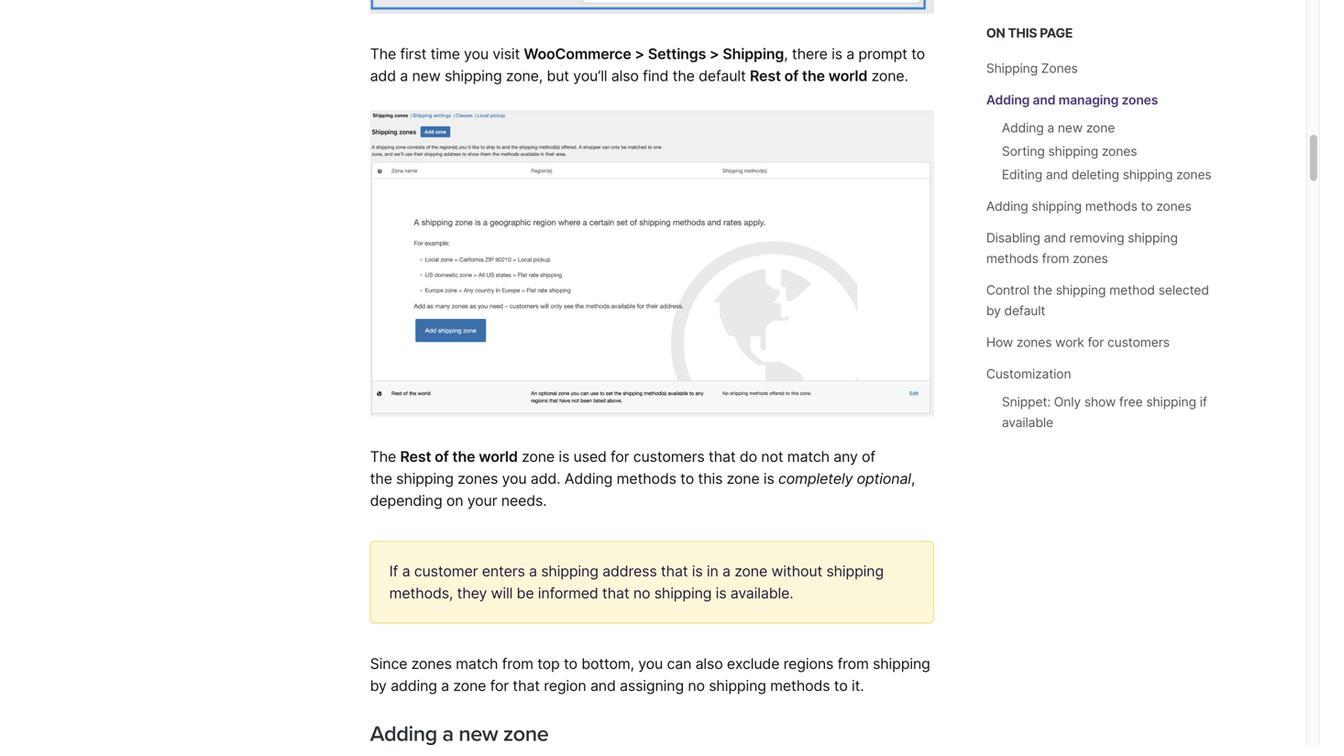 Task type: describe. For each thing, give the bounding box(es) containing it.
0 vertical spatial world
[[829, 67, 868, 85]]

, there is a prompt to add a new shipping zone, but you'll also find the default
[[370, 45, 925, 85]]

0 horizontal spatial from
[[502, 655, 533, 673]]

you inside zone is used for customers that do not match any of the shipping zones you add. adding methods to this zone is
[[502, 470, 527, 488]]

, depending on your needs.
[[370, 470, 915, 510]]

zone up add.
[[522, 448, 555, 466]]

zone,
[[506, 67, 543, 85]]

2 > from the left
[[710, 45, 719, 63]]

1 horizontal spatial rest
[[750, 67, 781, 85]]

how
[[986, 335, 1013, 350]]

a up be
[[529, 562, 537, 580]]

adding and managing zones link
[[986, 92, 1158, 108]]

settings
[[648, 45, 706, 63]]

needs.
[[501, 492, 547, 510]]

by
[[986, 303, 1001, 319]]

editing and deleting shipping zones link
[[1002, 167, 1212, 182]]

to inside , there is a prompt to add a new shipping zone, but you'll also find the default
[[911, 45, 925, 63]]

any
[[834, 448, 858, 466]]

zones inside "since zones match from top to bottom, you can also exclude regions from shipping by adding a zone for that region and assigning no shipping methods to it."
[[411, 655, 452, 673]]

1 horizontal spatial of
[[785, 67, 799, 85]]

a inside "since zones match from top to bottom, you can also exclude regions from shipping by adding a zone for that region and assigning no shipping methods to it."
[[441, 677, 449, 695]]

disabling and removing shipping methods from zones link
[[986, 230, 1178, 266]]

can
[[667, 655, 692, 673]]

0 vertical spatial you
[[464, 45, 489, 63]]

managing
[[1059, 92, 1119, 108]]

work
[[1055, 335, 1084, 350]]

if
[[389, 562, 398, 580]]

the for , there is a prompt to add a new shipping zone, but you'll also find the default
[[370, 45, 396, 63]]

customization
[[986, 366, 1071, 382]]

adding a new zone sorting shipping zones editing and deleting shipping zones
[[1002, 120, 1212, 182]]

methods inside "since zones match from top to bottom, you can also exclude regions from shipping by adding a zone for that region and assigning no shipping methods to it."
[[770, 677, 830, 695]]

that left in
[[661, 562, 688, 580]]

the down the there
[[802, 67, 825, 85]]

available.
[[731, 584, 794, 602]]

zones inside disabling and removing shipping methods from zones
[[1073, 251, 1108, 266]]

shipping inside , there is a prompt to add a new shipping zone, but you'll also find the default
[[445, 67, 502, 85]]

removing
[[1070, 230, 1125, 246]]

that inside "since zones match from top to bottom, you can also exclude regions from shipping by adding a zone for that region and assigning no shipping methods to it."
[[513, 677, 540, 695]]

from inside disabling and removing shipping methods from zones
[[1042, 251, 1069, 266]]

on
[[446, 492, 463, 510]]

enters
[[482, 562, 525, 580]]

first
[[400, 45, 427, 63]]

on this page
[[986, 25, 1073, 41]]

you inside "since zones match from top to bottom, you can also exclude regions from shipping by adding a zone for that region and assigning no shipping methods to it."
[[638, 655, 663, 673]]

you'll
[[573, 67, 607, 85]]

the up on
[[452, 448, 475, 466]]

match inside zone is used for customers that do not match any of the shipping zones you add. adding methods to this zone is
[[787, 448, 830, 466]]

adding inside zone is used for customers that do not match any of the shipping zones you add. adding methods to this zone is
[[565, 470, 613, 488]]

0 horizontal spatial of
[[435, 448, 449, 466]]

snippet: only
[[1002, 394, 1081, 410]]

zones
[[1041, 61, 1078, 76]]

it.
[[852, 677, 864, 695]]

on
[[986, 25, 1005, 41]]

also inside "since zones match from top to bottom, you can also exclude regions from shipping by adding a zone for that region and assigning no shipping methods to it."
[[696, 655, 723, 673]]

control the shipping method selected by default link
[[986, 282, 1209, 319]]

a up rest of the world zone.
[[846, 45, 855, 63]]

0 horizontal spatial shipping
[[723, 45, 784, 63]]

time
[[431, 45, 460, 63]]

sorting shipping zones link
[[1002, 143, 1137, 159]]

completely optional
[[778, 470, 911, 488]]

is down "not"
[[764, 470, 775, 488]]

adding and managing zones
[[986, 92, 1158, 108]]

the first time you visit woocommerce > settings > shipping
[[370, 45, 784, 63]]

also inside , there is a prompt to add a new shipping zone, but you'll also find the default
[[611, 67, 639, 85]]

for inside "since zones match from top to bottom, you can also exclude regions from shipping by adding a zone for that region and assigning no shipping methods to it."
[[490, 677, 509, 695]]

shipping inside control the shipping method selected by default
[[1056, 282, 1106, 298]]

adding a new zone link
[[1002, 120, 1115, 136]]

depending
[[370, 492, 442, 510]]

shipping inside disabling and removing shipping methods from zones
[[1128, 230, 1178, 246]]

customers inside zone is used for customers that do not match any of the shipping zones you add. adding methods to this zone is
[[633, 448, 705, 466]]

a right if
[[402, 562, 410, 580]]

a right "add"
[[400, 67, 408, 85]]

zones inside zone is used for customers that do not match any of the shipping zones you add. adding methods to this zone is
[[458, 470, 498, 488]]

assigning
[[620, 677, 684, 695]]

how zones work for customers
[[986, 335, 1170, 350]]

of inside zone is used for customers that do not match any of the shipping zones you add. adding methods to this zone is
[[862, 448, 876, 466]]

and up adding a new zone 'link'
[[1033, 92, 1056, 108]]

completely
[[778, 470, 853, 488]]

, for , depending on your needs.
[[911, 470, 915, 488]]

add
[[370, 67, 396, 85]]

disabling and removing shipping methods from zones
[[986, 230, 1178, 266]]

will
[[491, 584, 513, 602]]

but
[[547, 67, 569, 85]]

customer
[[414, 562, 478, 580]]

is down in
[[716, 584, 727, 602]]

informed
[[538, 584, 598, 602]]

top
[[537, 655, 560, 673]]

1 > from the left
[[635, 45, 645, 63]]

control the shipping method selected by default
[[986, 282, 1209, 319]]

adding for adding shipping methods to zones
[[986, 199, 1028, 214]]

to inside zone is used for customers that do not match any of the shipping zones you add. adding methods to this zone is
[[680, 470, 694, 488]]

page
[[1040, 25, 1073, 41]]

they
[[457, 584, 487, 602]]

since
[[370, 655, 407, 673]]

prompt
[[859, 45, 908, 63]]

editing
[[1002, 167, 1043, 182]]

disabling
[[986, 230, 1041, 246]]

adding for adding a new zone sorting shipping zones editing and deleting shipping zones
[[1002, 120, 1044, 136]]



Task type: locate. For each thing, give the bounding box(es) containing it.
no down can
[[688, 677, 705, 695]]

0 vertical spatial also
[[611, 67, 639, 85]]

you up assigning
[[638, 655, 663, 673]]

a right by adding
[[441, 677, 449, 695]]

1 vertical spatial also
[[696, 655, 723, 673]]

methods down editing and deleting shipping zones link
[[1085, 199, 1138, 214]]

for left region
[[490, 677, 509, 695]]

2 the from the top
[[370, 448, 396, 466]]

that down top
[[513, 677, 540, 695]]

is left in
[[692, 562, 703, 580]]

a
[[846, 45, 855, 63], [400, 67, 408, 85], [1047, 120, 1055, 136], [402, 562, 410, 580], [529, 562, 537, 580], [723, 562, 731, 580], [441, 677, 449, 695]]

new down first
[[412, 67, 441, 85]]

world up the your
[[479, 448, 518, 466]]

1 vertical spatial no
[[688, 677, 705, 695]]

control
[[986, 282, 1030, 298]]

and right disabling
[[1044, 230, 1066, 246]]

you
[[464, 45, 489, 63], [502, 470, 527, 488], [638, 655, 663, 673]]

bottom,
[[581, 655, 634, 673]]

zone inside adding a new zone sorting shipping zones editing and deleting shipping zones
[[1086, 120, 1115, 136]]

that inside zone is used for customers that do not match any of the shipping zones you add. adding methods to this zone is
[[709, 448, 736, 466]]

you left visit on the left of page
[[464, 45, 489, 63]]

1 vertical spatial you
[[502, 470, 527, 488]]

0 horizontal spatial new
[[412, 67, 441, 85]]

of up the the shipping
[[435, 448, 449, 466]]

region
[[544, 677, 586, 695]]

shipping left the there
[[723, 45, 784, 63]]

1 vertical spatial default
[[1004, 303, 1046, 319]]

the up "add"
[[370, 45, 396, 63]]

from
[[1042, 251, 1069, 266], [502, 655, 533, 673], [838, 655, 869, 673]]

of right any
[[862, 448, 876, 466]]

0 vertical spatial ,
[[784, 45, 788, 63]]

0 horizontal spatial no
[[633, 584, 650, 602]]

to
[[911, 45, 925, 63], [1141, 199, 1153, 214], [680, 470, 694, 488], [564, 655, 578, 673], [834, 677, 848, 695]]

that left the do
[[709, 448, 736, 466]]

0 horizontal spatial you
[[464, 45, 489, 63]]

1 horizontal spatial default
[[1004, 303, 1046, 319]]

the inside control the shipping method selected by default
[[1033, 282, 1053, 298]]

how zones work for customers link
[[986, 335, 1170, 350]]

0 vertical spatial new
[[412, 67, 441, 85]]

1 vertical spatial world
[[479, 448, 518, 466]]

shipping
[[723, 45, 784, 63], [986, 61, 1038, 76]]

1 vertical spatial rest
[[400, 448, 431, 466]]

customization link
[[986, 366, 1071, 382]]

, inside , there is a prompt to add a new shipping zone, but you'll also find the default
[[784, 45, 788, 63]]

woocommerce
[[524, 45, 631, 63]]

regions
[[784, 655, 834, 673]]

1 horizontal spatial also
[[696, 655, 723, 673]]

1 horizontal spatial >
[[710, 45, 719, 63]]

match
[[787, 448, 830, 466], [456, 655, 498, 673]]

method selected
[[1110, 282, 1209, 298]]

> right settings
[[710, 45, 719, 63]]

1 horizontal spatial ,
[[911, 470, 915, 488]]

the up the the shipping
[[370, 448, 396, 466]]

visit
[[493, 45, 520, 63]]

zone inside "since zones match from top to bottom, you can also exclude regions from shipping by adding a zone for that region and assigning no shipping methods to it."
[[453, 677, 486, 695]]

for
[[1088, 335, 1104, 350], [490, 677, 509, 695]]

0 vertical spatial the
[[370, 45, 396, 63]]

for right work
[[1088, 335, 1104, 350]]

zones
[[1122, 92, 1158, 108], [1102, 143, 1137, 159], [1176, 167, 1212, 182], [1156, 199, 1192, 214], [1073, 251, 1108, 266], [1017, 335, 1052, 350], [458, 470, 498, 488], [411, 655, 452, 673]]

2 horizontal spatial of
[[862, 448, 876, 466]]

1 vertical spatial new
[[1058, 120, 1083, 136]]

also left find
[[611, 67, 639, 85]]

this
[[1008, 25, 1037, 41], [698, 470, 723, 488]]

shipping down on
[[986, 61, 1038, 76]]

no inside if a customer enters a shipping address that is in a zone without shipping methods, they will be informed that no shipping is available.
[[633, 584, 650, 602]]

adding up sorting
[[1002, 120, 1044, 136]]

adding down shipping zones link
[[986, 92, 1030, 108]]

default inside control the shipping method selected by default
[[1004, 303, 1046, 319]]

the
[[370, 45, 396, 63], [370, 448, 396, 466]]

1 vertical spatial the
[[370, 448, 396, 466]]

match up completely
[[787, 448, 830, 466]]

the right control
[[1033, 282, 1053, 298]]

0 horizontal spatial default
[[699, 67, 746, 85]]

zone.
[[872, 67, 908, 85]]

shipping inside snippet: only show free shipping if available
[[1146, 394, 1196, 410]]

snippet: only show free shipping if available link
[[1002, 394, 1207, 430]]

adding up disabling
[[986, 199, 1028, 214]]

adding down used for
[[565, 470, 613, 488]]

0 vertical spatial rest
[[750, 67, 781, 85]]

0 horizontal spatial this
[[698, 470, 723, 488]]

methods,
[[389, 584, 453, 602]]

match inside "since zones match from top to bottom, you can also exclude regions from shipping by adding a zone for that region and assigning no shipping methods to it."
[[456, 655, 498, 673]]

1 horizontal spatial for
[[1088, 335, 1104, 350]]

,
[[784, 45, 788, 63], [911, 470, 915, 488]]

1 horizontal spatial customers
[[1108, 335, 1170, 350]]

0 vertical spatial default
[[699, 67, 746, 85]]

that
[[709, 448, 736, 466], [661, 562, 688, 580], [602, 584, 629, 602], [513, 677, 540, 695]]

zone up available.
[[735, 562, 768, 580]]

methods down regions
[[770, 677, 830, 695]]

new inside adding a new zone sorting shipping zones editing and deleting shipping zones
[[1058, 120, 1083, 136]]

1 horizontal spatial shipping
[[986, 61, 1038, 76]]

> up find
[[635, 45, 645, 63]]

sorting
[[1002, 143, 1045, 159]]

0 horizontal spatial world
[[479, 448, 518, 466]]

2 horizontal spatial from
[[1042, 251, 1069, 266]]

shipping zones link
[[986, 61, 1078, 76]]

be
[[517, 584, 534, 602]]

2 horizontal spatial you
[[638, 655, 663, 673]]

zone inside if a customer enters a shipping address that is in a zone without shipping methods, they will be informed that no shipping is available.
[[735, 562, 768, 580]]

your
[[467, 492, 497, 510]]

default down settings
[[699, 67, 746, 85]]

methods down disabling
[[986, 251, 1039, 266]]

methods inside zone is used for customers that do not match any of the shipping zones you add. adding methods to this zone is
[[617, 470, 677, 488]]

methods inside disabling and removing shipping methods from zones
[[986, 251, 1039, 266]]

you up needs.
[[502, 470, 527, 488]]

0 vertical spatial this
[[1008, 25, 1037, 41]]

customers
[[1108, 335, 1170, 350], [633, 448, 705, 466]]

rest of the world zone.
[[750, 67, 908, 85]]

snippet: only show free shipping if available
[[1002, 394, 1207, 430]]

also right can
[[696, 655, 723, 673]]

and down sorting shipping zones 'link'
[[1046, 167, 1068, 182]]

a inside adding a new zone sorting shipping zones editing and deleting shipping zones
[[1047, 120, 1055, 136]]

0 vertical spatial customers
[[1108, 335, 1170, 350]]

zone down the do
[[727, 470, 760, 488]]

find
[[643, 67, 669, 85]]

default
[[699, 67, 746, 85], [1004, 303, 1046, 319]]

and inside adding a new zone sorting shipping zones editing and deleting shipping zones
[[1046, 167, 1068, 182]]

free
[[1119, 394, 1143, 410]]

2 vertical spatial you
[[638, 655, 663, 673]]

if a customer enters a shipping address that is in a zone without shipping methods, they will be informed that no shipping is available.
[[389, 562, 884, 602]]

default inside , there is a prompt to add a new shipping zone, but you'll also find the default
[[699, 67, 746, 85]]

and
[[1033, 92, 1056, 108], [1046, 167, 1068, 182], [1044, 230, 1066, 246], [590, 677, 616, 695]]

match down they
[[456, 655, 498, 673]]

0 horizontal spatial for
[[490, 677, 509, 695]]

is up rest of the world zone.
[[832, 45, 843, 63]]

of
[[785, 67, 799, 85], [435, 448, 449, 466], [862, 448, 876, 466]]

customers up , depending on your needs.
[[633, 448, 705, 466]]

do
[[740, 448, 757, 466]]

1 vertical spatial for
[[490, 677, 509, 695]]

without
[[772, 562, 823, 580]]

not
[[761, 448, 783, 466]]

is up add.
[[559, 448, 570, 466]]

and inside disabling and removing shipping methods from zones
[[1044, 230, 1066, 246]]

zone
[[1086, 120, 1115, 136], [522, 448, 555, 466], [727, 470, 760, 488], [735, 562, 768, 580], [453, 677, 486, 695]]

1 horizontal spatial world
[[829, 67, 868, 85]]

is inside , there is a prompt to add a new shipping zone, but you'll also find the default
[[832, 45, 843, 63]]

0 vertical spatial no
[[633, 584, 650, 602]]

no down address
[[633, 584, 650, 602]]

deleting
[[1072, 167, 1119, 182]]

there
[[792, 45, 828, 63]]

the down settings
[[673, 67, 695, 85]]

no
[[633, 584, 650, 602], [688, 677, 705, 695]]

0 horizontal spatial match
[[456, 655, 498, 673]]

available
[[1002, 415, 1054, 430]]

show
[[1085, 394, 1116, 410]]

also
[[611, 67, 639, 85], [696, 655, 723, 673]]

the rest of the world
[[370, 448, 518, 466]]

zone is used for customers that do not match any of the shipping zones you add. adding methods to this zone is
[[370, 448, 876, 488]]

0 horizontal spatial ,
[[784, 45, 788, 63]]

by adding
[[370, 677, 437, 695]]

1 vertical spatial match
[[456, 655, 498, 673]]

no inside "since zones match from top to bottom, you can also exclude regions from shipping by adding a zone for that region and assigning no shipping methods to it."
[[688, 677, 705, 695]]

add.
[[531, 470, 561, 488]]

adding
[[986, 92, 1030, 108], [1002, 120, 1044, 136], [986, 199, 1028, 214], [565, 470, 613, 488]]

0 horizontal spatial >
[[635, 45, 645, 63]]

exclude
[[727, 655, 780, 673]]

>
[[635, 45, 645, 63], [710, 45, 719, 63]]

, for , there is a prompt to add a new shipping zone, but you'll also find the default
[[784, 45, 788, 63]]

world down prompt
[[829, 67, 868, 85]]

0 vertical spatial match
[[787, 448, 830, 466]]

adding shipping methods to zones
[[986, 199, 1192, 214]]

1 horizontal spatial this
[[1008, 25, 1037, 41]]

rest
[[750, 67, 781, 85], [400, 448, 431, 466]]

optional
[[857, 470, 911, 488]]

new
[[412, 67, 441, 85], [1058, 120, 1083, 136]]

1 the from the top
[[370, 45, 396, 63]]

is
[[832, 45, 843, 63], [559, 448, 570, 466], [764, 470, 775, 488], [692, 562, 703, 580], [716, 584, 727, 602]]

of down the there
[[785, 67, 799, 85]]

new up sorting shipping zones 'link'
[[1058, 120, 1083, 136]]

and down bottom,
[[590, 677, 616, 695]]

world
[[829, 67, 868, 85], [479, 448, 518, 466]]

if
[[1200, 394, 1207, 410]]

1 horizontal spatial match
[[787, 448, 830, 466]]

used for
[[574, 448, 629, 466]]

shipping zones
[[986, 61, 1078, 76]]

1 horizontal spatial you
[[502, 470, 527, 488]]

adding inside adding a new zone sorting shipping zones editing and deleting shipping zones
[[1002, 120, 1044, 136]]

1 vertical spatial this
[[698, 470, 723, 488]]

address
[[603, 562, 657, 580]]

that down address
[[602, 584, 629, 602]]

1 vertical spatial customers
[[633, 448, 705, 466]]

zone right by adding
[[453, 677, 486, 695]]

a right in
[[723, 562, 731, 580]]

in
[[707, 562, 719, 580]]

the for zone is used for customers that do not match any of the shipping zones you add. adding methods to this zone is
[[370, 448, 396, 466]]

1 horizontal spatial from
[[838, 655, 869, 673]]

1 vertical spatial ,
[[911, 470, 915, 488]]

1 horizontal spatial new
[[1058, 120, 1083, 136]]

adding shipping methods to zones link
[[986, 199, 1192, 214]]

methods
[[1085, 199, 1138, 214], [986, 251, 1039, 266], [617, 470, 677, 488], [770, 677, 830, 695]]

a up sorting shipping zones 'link'
[[1047, 120, 1055, 136]]

zone down managing
[[1086, 120, 1115, 136]]

the
[[673, 67, 695, 85], [802, 67, 825, 85], [1033, 282, 1053, 298], [452, 448, 475, 466]]

the inside , there is a prompt to add a new shipping zone, but you'll also find the default
[[673, 67, 695, 85]]

default down control
[[1004, 303, 1046, 319]]

customers down method selected
[[1108, 335, 1170, 350]]

this inside zone is used for customers that do not match any of the shipping zones you add. adding methods to this zone is
[[698, 470, 723, 488]]

, inside , depending on your needs.
[[911, 470, 915, 488]]

new inside , there is a prompt to add a new shipping zone, but you'll also find the default
[[412, 67, 441, 85]]

1 horizontal spatial no
[[688, 677, 705, 695]]

adding for adding and managing zones
[[986, 92, 1030, 108]]

shipping
[[445, 67, 502, 85], [1048, 143, 1099, 159], [1123, 167, 1173, 182], [1032, 199, 1082, 214], [1128, 230, 1178, 246], [1056, 282, 1106, 298], [1146, 394, 1196, 410], [541, 562, 599, 580], [827, 562, 884, 580], [654, 584, 712, 602], [873, 655, 930, 673], [709, 677, 766, 695]]

since zones match from top to bottom, you can also exclude regions from shipping by adding a zone for that region and assigning no shipping methods to it.
[[370, 655, 930, 695]]

the shipping
[[370, 470, 454, 488]]

methods down used for
[[617, 470, 677, 488]]

0 horizontal spatial also
[[611, 67, 639, 85]]

0 horizontal spatial rest
[[400, 448, 431, 466]]

0 horizontal spatial customers
[[633, 448, 705, 466]]

and inside "since zones match from top to bottom, you can also exclude regions from shipping by adding a zone for that region and assigning no shipping methods to it."
[[590, 677, 616, 695]]

0 vertical spatial for
[[1088, 335, 1104, 350]]



Task type: vqa. For each thing, say whether or not it's contained in the screenshot.
15 Reviews
no



